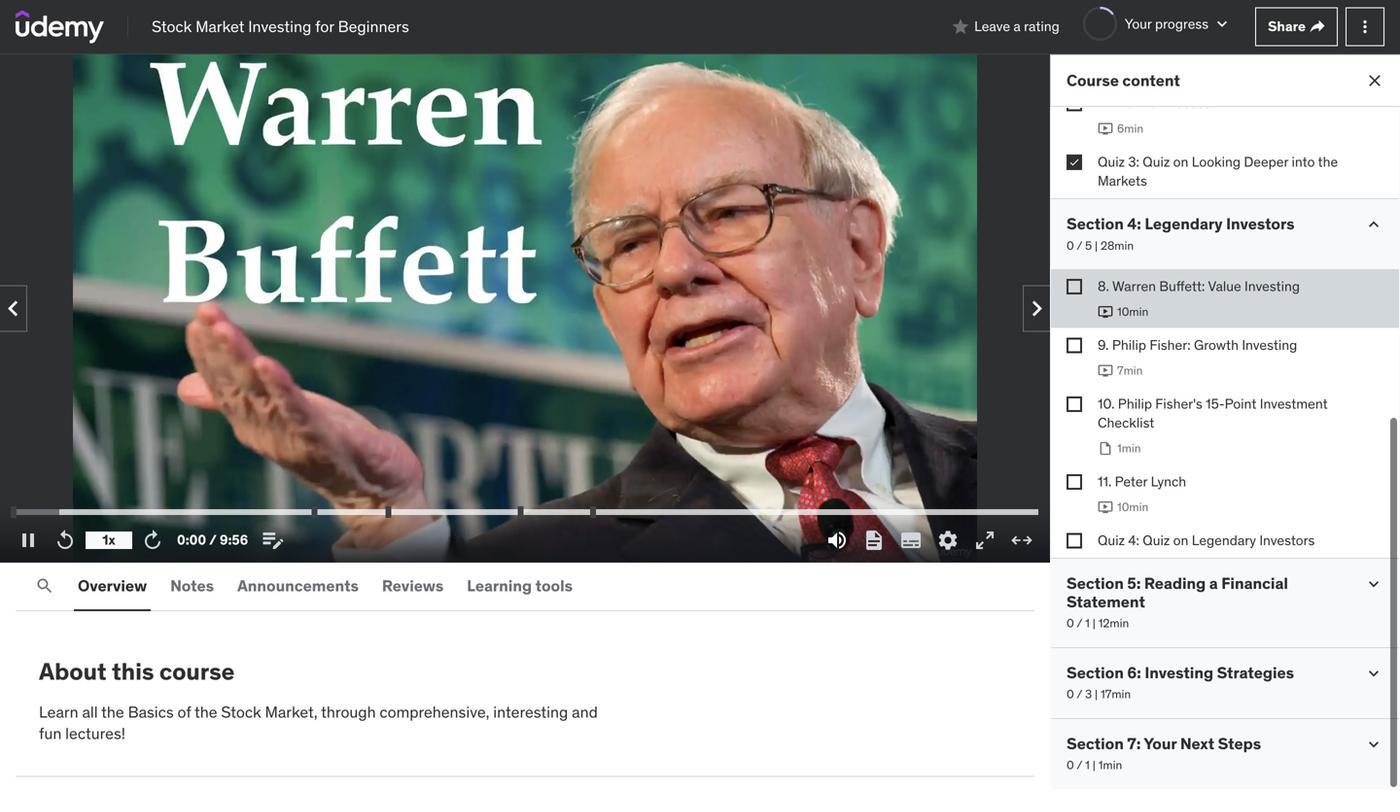 Task type: vqa. For each thing, say whether or not it's contained in the screenshot.
Terminology- for 1
no



Task type: describe. For each thing, give the bounding box(es) containing it.
leave
[[975, 18, 1011, 35]]

market
[[196, 16, 245, 36]]

leave a rating
[[975, 18, 1060, 35]]

and
[[572, 703, 598, 723]]

forward 5 seconds image
[[141, 529, 164, 553]]

peter
[[1115, 473, 1148, 491]]

1x button
[[86, 524, 132, 557]]

7:
[[1128, 734, 1141, 754]]

section 5: reading a financial statement button
[[1067, 574, 1349, 612]]

15-
[[1206, 395, 1225, 413]]

xsmall image for 10. philip fisher's 15-point investment checklist
[[1067, 397, 1083, 412]]

close course content sidebar image
[[1366, 71, 1385, 90]]

overview
[[78, 576, 147, 596]]

1min inside section 7: your next steps 0 / 1 | 1min
[[1099, 759, 1123, 774]]

progress bar slider
[[12, 501, 1039, 524]]

play peter lynch image
[[1098, 500, 1114, 515]]

reading
[[1145, 574, 1206, 594]]

12min
[[1099, 617, 1130, 632]]

5
[[1086, 238, 1093, 253]]

small image for section 4: legendary investors
[[1365, 215, 1384, 235]]

quiz down play peter lynch icon
[[1098, 532, 1126, 549]]

/ inside section 7: your next steps 0 / 1 | 1min
[[1077, 759, 1083, 774]]

section 6: investing strategies 0 / 3 | 17min
[[1067, 663, 1295, 703]]

beginners
[[338, 16, 409, 36]]

announcements button
[[234, 563, 363, 610]]

3:
[[1129, 153, 1140, 171]]

section 6: investing strategies button
[[1067, 663, 1295, 683]]

/ inside section 5: reading a financial statement 0 / 1 | 12min
[[1077, 617, 1083, 632]]

0 inside section 5: reading a financial statement 0 / 1 | 12min
[[1067, 617, 1075, 632]]

section for section 5: reading a financial statement
[[1067, 574, 1124, 594]]

looking
[[1192, 153, 1241, 171]]

7. the ipo process
[[1098, 94, 1211, 112]]

investing left for
[[248, 16, 312, 36]]

1x
[[102, 532, 116, 549]]

interesting
[[493, 703, 568, 723]]

your inside section 7: your next steps 0 / 1 | 1min
[[1144, 734, 1177, 754]]

announcements
[[237, 576, 359, 596]]

market,
[[265, 703, 318, 723]]

section 7: your next steps 0 / 1 | 1min
[[1067, 734, 1262, 774]]

1 vertical spatial legendary
[[1192, 532, 1257, 549]]

0 inside section 4: legendary investors 0 / 5 | 28min
[[1067, 238, 1075, 253]]

go to next lecture image
[[1022, 293, 1053, 324]]

lynch
[[1151, 473, 1187, 491]]

/ inside section 4: legendary investors 0 / 5 | 28min
[[1077, 238, 1083, 253]]

legendary inside section 4: legendary investors 0 / 5 | 28min
[[1145, 214, 1223, 234]]

add note image
[[261, 529, 284, 553]]

all
[[82, 703, 98, 723]]

5:
[[1128, 574, 1141, 594]]

6 xsmall image from the top
[[1067, 533, 1083, 549]]

10. philip fisher's 15-point investment checklist
[[1098, 395, 1329, 432]]

section 7: your next steps button
[[1067, 734, 1262, 754]]

course content
[[1067, 70, 1181, 90]]

through
[[321, 703, 376, 723]]

reviews button
[[378, 563, 448, 610]]

section 5: reading a financial statement 0 / 1 | 12min
[[1067, 574, 1289, 632]]

udemy image
[[16, 10, 104, 43]]

rating
[[1025, 18, 1060, 35]]

section 4: legendary investors 0 / 5 | 28min
[[1067, 214, 1295, 253]]

this
[[112, 658, 154, 687]]

4: for quiz
[[1129, 532, 1140, 549]]

0 vertical spatial 1min
[[1118, 441, 1142, 456]]

1 inside section 7: your next steps 0 / 1 | 1min
[[1086, 759, 1090, 774]]

2 xsmall image from the top
[[1067, 155, 1083, 170]]

search image
[[35, 577, 54, 596]]

mute image
[[826, 529, 849, 553]]

philip for 10.
[[1119, 395, 1153, 413]]

7.
[[1098, 94, 1108, 112]]

steps
[[1219, 734, 1262, 754]]

investing inside section 6: investing strategies 0 / 3 | 17min
[[1145, 663, 1214, 683]]

notes
[[170, 576, 214, 596]]

small image inside your progress dropdown button
[[1213, 14, 1233, 34]]

10min for peter
[[1118, 500, 1149, 515]]

play the ipo process image
[[1098, 121, 1114, 137]]

stock market investing for beginners
[[152, 16, 409, 36]]

checklist
[[1098, 414, 1155, 432]]

fun
[[39, 724, 62, 744]]

a inside "button"
[[1014, 18, 1021, 35]]

the inside quiz 3: quiz on looking deeper into the markets
[[1319, 153, 1339, 171]]

small image for section 5: reading a financial statement
[[1365, 575, 1384, 594]]

course
[[159, 658, 235, 687]]

settings image
[[937, 529, 960, 553]]

rewind 5 seconds image
[[54, 529, 77, 553]]

section for section 4: legendary investors
[[1067, 214, 1124, 234]]

0 inside section 6: investing strategies 0 / 3 | 17min
[[1067, 688, 1075, 703]]

9:56
[[220, 532, 248, 549]]

point
[[1225, 395, 1257, 413]]

a inside section 5: reading a financial statement 0 / 1 | 12min
[[1210, 574, 1219, 594]]

course
[[1067, 70, 1120, 90]]

6:
[[1128, 663, 1142, 683]]

learn
[[39, 703, 78, 723]]

tools
[[536, 576, 573, 596]]

xsmall image for 9. philip fisher: growth investing
[[1067, 338, 1083, 354]]

6min
[[1118, 121, 1144, 136]]

stop warren buffett: value investing image
[[1098, 305, 1114, 320]]

statement
[[1067, 592, 1146, 612]]

next
[[1181, 734, 1215, 754]]

strategies
[[1218, 663, 1295, 683]]

7min
[[1118, 363, 1143, 379]]

quiz 4: quiz on legendary investors
[[1098, 532, 1316, 549]]

your inside dropdown button
[[1125, 15, 1152, 32]]

warren
[[1113, 278, 1157, 295]]

notes button
[[166, 563, 218, 610]]

growth
[[1195, 337, 1239, 354]]

ipo
[[1137, 94, 1159, 112]]

comprehensive,
[[380, 703, 490, 723]]



Task type: locate. For each thing, give the bounding box(es) containing it.
1 vertical spatial 4:
[[1129, 532, 1140, 549]]

/
[[1077, 238, 1083, 253], [209, 532, 217, 549], [1077, 617, 1083, 632], [1077, 688, 1083, 703], [1077, 759, 1083, 774]]

stock left market,
[[221, 703, 261, 723]]

0 left 3
[[1067, 688, 1075, 703]]

subtitles image
[[900, 529, 923, 553]]

1 0 from the top
[[1067, 238, 1075, 253]]

/ inside section 6: investing strategies 0 / 3 | 17min
[[1077, 688, 1083, 703]]

philip up checklist
[[1119, 395, 1153, 413]]

0 vertical spatial legendary
[[1145, 214, 1223, 234]]

a
[[1014, 18, 1021, 35], [1210, 574, 1219, 594]]

your progress
[[1125, 15, 1209, 32]]

|
[[1095, 238, 1098, 253], [1093, 617, 1096, 632], [1095, 688, 1098, 703], [1093, 759, 1096, 774]]

investing right 6:
[[1145, 663, 1214, 683]]

1 horizontal spatial the
[[195, 703, 217, 723]]

on
[[1174, 153, 1189, 171], [1174, 532, 1189, 549]]

the
[[1111, 94, 1133, 112]]

into
[[1292, 153, 1316, 171]]

| left 12min on the bottom right
[[1093, 617, 1096, 632]]

for
[[315, 16, 334, 36]]

process
[[1162, 94, 1211, 112]]

1 vertical spatial xsmall image
[[1067, 475, 1083, 490]]

0 horizontal spatial xsmall image
[[1067, 475, 1083, 490]]

your progress button
[[1083, 7, 1233, 41]]

small image
[[1213, 14, 1233, 34], [952, 17, 971, 36], [1365, 664, 1384, 684], [1365, 735, 1384, 755]]

0 left the 5
[[1067, 238, 1075, 253]]

stock market investing for beginners link
[[152, 16, 409, 38]]

investors inside section 4: legendary investors 0 / 5 | 28min
[[1227, 214, 1295, 234]]

0 vertical spatial your
[[1125, 15, 1152, 32]]

| inside section 4: legendary investors 0 / 5 | 28min
[[1095, 238, 1098, 253]]

xsmall image left 10.
[[1067, 397, 1083, 412]]

0:00
[[177, 532, 206, 549]]

1 vertical spatial 10min
[[1118, 500, 1149, 515]]

0 vertical spatial small image
[[1365, 215, 1384, 235]]

2 10min from the top
[[1118, 500, 1149, 515]]

3 section from the top
[[1067, 663, 1124, 683]]

3 0 from the top
[[1067, 688, 1075, 703]]

investors
[[1227, 214, 1295, 234], [1260, 532, 1316, 549]]

1 xsmall image from the top
[[1067, 96, 1083, 111]]

section left 5:
[[1067, 574, 1124, 594]]

1 10min from the top
[[1118, 305, 1149, 320]]

3
[[1086, 688, 1093, 703]]

9.
[[1098, 337, 1109, 354]]

3 xsmall image from the top
[[1067, 279, 1083, 295]]

investors up financial on the right bottom of page
[[1260, 532, 1316, 549]]

0 vertical spatial 10min
[[1118, 305, 1149, 320]]

10min for warren
[[1118, 305, 1149, 320]]

share button
[[1256, 7, 1339, 46]]

4 0 from the top
[[1067, 759, 1075, 774]]

1 horizontal spatial stock
[[221, 703, 261, 723]]

play philip fisher: growth investing image
[[1098, 363, 1114, 379]]

1 vertical spatial philip
[[1119, 395, 1153, 413]]

xsmall image left the 7.
[[1067, 96, 1083, 111]]

4:
[[1128, 214, 1142, 234], [1129, 532, 1140, 549]]

quiz up markets
[[1098, 153, 1126, 171]]

2 1 from the top
[[1086, 759, 1090, 774]]

basics
[[128, 703, 174, 723]]

1 horizontal spatial a
[[1210, 574, 1219, 594]]

xsmall image for 8. warren buffett: value investing
[[1067, 279, 1083, 295]]

your
[[1125, 15, 1152, 32], [1144, 734, 1177, 754]]

4 xsmall image from the top
[[1067, 338, 1083, 354]]

0
[[1067, 238, 1075, 253], [1067, 617, 1075, 632], [1067, 688, 1075, 703], [1067, 759, 1075, 774]]

stock
[[152, 16, 192, 36], [221, 703, 261, 723]]

8. warren buffett: value investing
[[1098, 278, 1301, 295]]

xsmall image
[[1310, 19, 1326, 35], [1067, 475, 1083, 490]]

quiz up reading
[[1143, 532, 1171, 549]]

10min down warren
[[1118, 305, 1149, 320]]

learning
[[467, 576, 532, 596]]

xsmall image for 7. the ipo process
[[1067, 96, 1083, 111]]

legendary up financial on the right bottom of page
[[1192, 532, 1257, 549]]

28min
[[1101, 238, 1134, 253]]

progress
[[1156, 15, 1209, 32]]

small image
[[1365, 215, 1384, 235], [1365, 575, 1384, 594]]

xsmall image right expanded view image
[[1067, 533, 1083, 549]]

2 small image from the top
[[1365, 575, 1384, 594]]

1 1 from the top
[[1086, 617, 1090, 632]]

0 vertical spatial stock
[[152, 16, 192, 36]]

0 vertical spatial investors
[[1227, 214, 1295, 234]]

investors down deeper
[[1227, 214, 1295, 234]]

0 vertical spatial 1
[[1086, 617, 1090, 632]]

buffett:
[[1160, 278, 1206, 295]]

1 inside section 5: reading a financial statement 0 / 1 | 12min
[[1086, 617, 1090, 632]]

the right of
[[195, 703, 217, 723]]

of
[[178, 703, 191, 723]]

investment
[[1261, 395, 1329, 413]]

about
[[39, 658, 107, 687]]

transcript in sidebar region image
[[863, 529, 886, 553]]

investing
[[248, 16, 312, 36], [1245, 278, 1301, 295], [1243, 337, 1298, 354], [1145, 663, 1214, 683]]

11.
[[1098, 473, 1112, 491]]

| right 3
[[1095, 688, 1098, 703]]

8.
[[1098, 278, 1110, 295]]

philip up 7min
[[1113, 337, 1147, 354]]

5 xsmall image from the top
[[1067, 397, 1083, 412]]

learning tools button
[[463, 563, 577, 610]]

fisher:
[[1150, 337, 1191, 354]]

2 on from the top
[[1174, 532, 1189, 549]]

/ left 9:56 at the bottom left of the page
[[209, 532, 217, 549]]

4: up 5:
[[1129, 532, 1140, 549]]

stock inside learn all the basics of the stock market, through comprehensive, interesting and fun lectures!
[[221, 703, 261, 723]]

philip for 9.
[[1113, 337, 1147, 354]]

xsmall image
[[1067, 96, 1083, 111], [1067, 155, 1083, 170], [1067, 279, 1083, 295], [1067, 338, 1083, 354], [1067, 397, 1083, 412], [1067, 533, 1083, 549]]

a right reading
[[1210, 574, 1219, 594]]

xsmall image right 'share'
[[1310, 19, 1326, 35]]

0 vertical spatial 4:
[[1128, 214, 1142, 234]]

small image inside leave a rating "button"
[[952, 17, 971, 36]]

xsmall image left 9.
[[1067, 338, 1083, 354]]

your left the progress
[[1125, 15, 1152, 32]]

2 section from the top
[[1067, 574, 1124, 594]]

| inside section 7: your next steps 0 / 1 | 1min
[[1093, 759, 1096, 774]]

2 horizontal spatial the
[[1319, 153, 1339, 171]]

pause image
[[17, 529, 40, 553]]

1 left 12min on the bottom right
[[1086, 617, 1090, 632]]

0 vertical spatial a
[[1014, 18, 1021, 35]]

/ down section 7: your next steps dropdown button
[[1077, 759, 1083, 774]]

section
[[1067, 214, 1124, 234], [1067, 574, 1124, 594], [1067, 663, 1124, 683], [1067, 734, 1124, 754]]

0 vertical spatial on
[[1174, 153, 1189, 171]]

fullscreen image
[[974, 529, 997, 553]]

on for legendary
[[1174, 532, 1189, 549]]

learning tools
[[467, 576, 573, 596]]

1 vertical spatial your
[[1144, 734, 1177, 754]]

philip inside 10. philip fisher's 15-point investment checklist
[[1119, 395, 1153, 413]]

sidebar element
[[1051, 0, 1401, 791]]

expanded view image
[[1011, 529, 1034, 553]]

| right the 5
[[1095, 238, 1098, 253]]

investing right growth
[[1243, 337, 1298, 354]]

0 down section 7: your next steps dropdown button
[[1067, 759, 1075, 774]]

0 inside section 7: your next steps 0 / 1 | 1min
[[1067, 759, 1075, 774]]

/ left 3
[[1077, 688, 1083, 703]]

11. peter lynch
[[1098, 473, 1187, 491]]

0 horizontal spatial stock
[[152, 16, 192, 36]]

your right the 7:
[[1144, 734, 1177, 754]]

section for section 6: investing strategies
[[1067, 663, 1124, 683]]

1 vertical spatial stock
[[221, 703, 261, 723]]

section inside section 6: investing strategies 0 / 3 | 17min
[[1067, 663, 1124, 683]]

/ down statement at the right of page
[[1077, 617, 1083, 632]]

share
[[1269, 18, 1306, 35]]

go to previous lecture image
[[0, 293, 29, 324]]

1 horizontal spatial xsmall image
[[1310, 19, 1326, 35]]

0 down statement at the right of page
[[1067, 617, 1075, 632]]

start philip fisher's 15-point investment checklist image
[[1098, 441, 1114, 457]]

leave a rating button
[[952, 3, 1060, 50]]

section 4: legendary investors button
[[1067, 214, 1295, 234]]

1min right "start philip fisher's 15-point investment checklist" icon
[[1118, 441, 1142, 456]]

1 section from the top
[[1067, 214, 1124, 234]]

learn all the basics of the stock market, through comprehensive, interesting and fun lectures!
[[39, 703, 598, 744]]

4: up 28min
[[1128, 214, 1142, 234]]

0 vertical spatial xsmall image
[[1310, 19, 1326, 35]]

markets
[[1098, 172, 1148, 190]]

section inside section 5: reading a financial statement 0 / 1 | 12min
[[1067, 574, 1124, 594]]

1min down section 7: your next steps dropdown button
[[1099, 759, 1123, 774]]

the right the all
[[101, 703, 124, 723]]

4 section from the top
[[1067, 734, 1124, 754]]

stock left market
[[152, 16, 192, 36]]

4: for section
[[1128, 214, 1142, 234]]

quiz 3: quiz on looking deeper into the markets
[[1098, 153, 1339, 190]]

xsmall image left 8.
[[1067, 279, 1083, 295]]

17min
[[1101, 688, 1132, 703]]

the
[[1319, 153, 1339, 171], [101, 703, 124, 723], [195, 703, 217, 723]]

section up 3
[[1067, 663, 1124, 683]]

section left the 7:
[[1067, 734, 1124, 754]]

0:00 / 9:56
[[177, 532, 248, 549]]

0 horizontal spatial the
[[101, 703, 124, 723]]

1 vertical spatial 1
[[1086, 759, 1090, 774]]

on left looking
[[1174, 153, 1189, 171]]

1 vertical spatial a
[[1210, 574, 1219, 594]]

about this course
[[39, 658, 235, 687]]

1 down 3
[[1086, 759, 1090, 774]]

/ left the 5
[[1077, 238, 1083, 253]]

on inside quiz 3: quiz on looking deeper into the markets
[[1174, 153, 1189, 171]]

10min down peter
[[1118, 500, 1149, 515]]

xsmall image left 11.
[[1067, 475, 1083, 490]]

section for section 7: your next steps
[[1067, 734, 1124, 754]]

xsmall image left '3:'
[[1067, 155, 1083, 170]]

1 vertical spatial on
[[1174, 532, 1189, 549]]

actions image
[[1356, 17, 1376, 36]]

| inside section 5: reading a financial statement 0 / 1 | 12min
[[1093, 617, 1096, 632]]

1 on from the top
[[1174, 153, 1189, 171]]

section inside section 7: your next steps 0 / 1 | 1min
[[1067, 734, 1124, 754]]

2 0 from the top
[[1067, 617, 1075, 632]]

9. philip fisher: growth investing
[[1098, 337, 1298, 354]]

quiz right '3:'
[[1143, 153, 1171, 171]]

| inside section 6: investing strategies 0 / 3 | 17min
[[1095, 688, 1098, 703]]

section up the 5
[[1067, 214, 1124, 234]]

0 horizontal spatial a
[[1014, 18, 1021, 35]]

investing right the value
[[1245, 278, 1301, 295]]

section inside section 4: legendary investors 0 / 5 | 28min
[[1067, 214, 1124, 234]]

10min
[[1118, 305, 1149, 320], [1118, 500, 1149, 515]]

on up reading
[[1174, 532, 1189, 549]]

1
[[1086, 617, 1090, 632], [1086, 759, 1090, 774]]

overview button
[[74, 563, 151, 610]]

value
[[1209, 278, 1242, 295]]

on for looking
[[1174, 153, 1189, 171]]

0 vertical spatial philip
[[1113, 337, 1147, 354]]

a left rating
[[1014, 18, 1021, 35]]

1 small image from the top
[[1365, 215, 1384, 235]]

legendary up buffett:
[[1145, 214, 1223, 234]]

financial
[[1222, 574, 1289, 594]]

xsmall image inside share button
[[1310, 19, 1326, 35]]

deeper
[[1245, 153, 1289, 171]]

1 vertical spatial 1min
[[1099, 759, 1123, 774]]

1 vertical spatial small image
[[1365, 575, 1384, 594]]

4: inside section 4: legendary investors 0 / 5 | 28min
[[1128, 214, 1142, 234]]

reviews
[[382, 576, 444, 596]]

content
[[1123, 70, 1181, 90]]

| down section 7: your next steps dropdown button
[[1093, 759, 1096, 774]]

quiz
[[1098, 153, 1126, 171], [1143, 153, 1171, 171], [1098, 532, 1126, 549], [1143, 532, 1171, 549]]

the right into
[[1319, 153, 1339, 171]]

fisher's
[[1156, 395, 1203, 413]]

1 vertical spatial investors
[[1260, 532, 1316, 549]]



